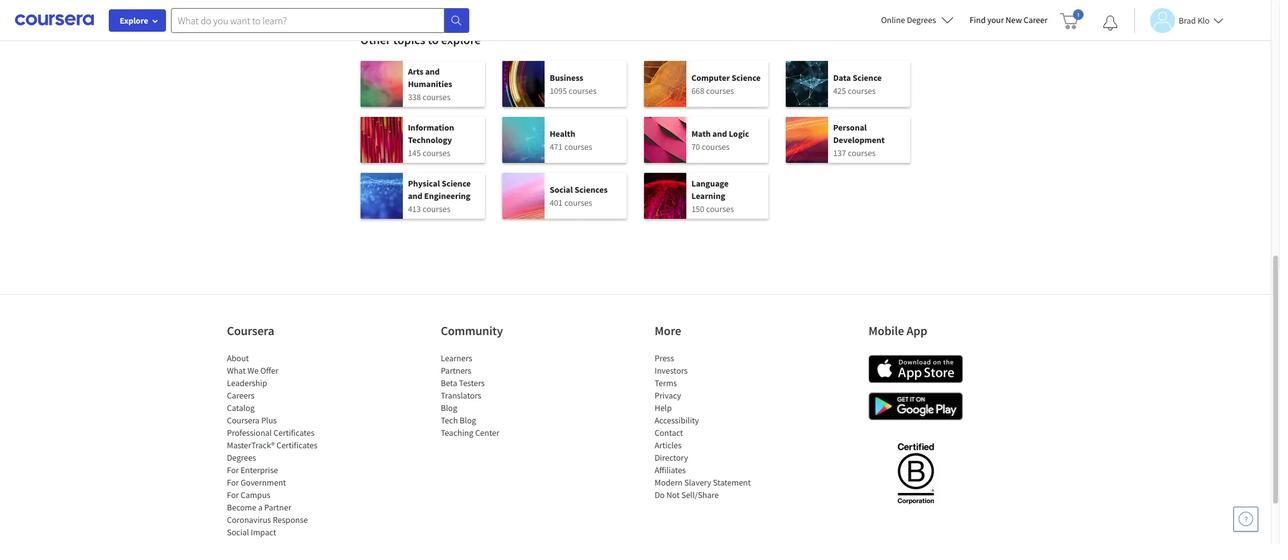 Task type: describe. For each thing, give the bounding box(es) containing it.
health
[[550, 128, 576, 139]]

translators link
[[441, 390, 482, 401]]

leadership link
[[227, 378, 267, 389]]

enterprise
[[241, 465, 278, 476]]

language
[[692, 178, 729, 189]]

courses inside physical science and engineering 413 courses
[[423, 203, 451, 214]]

what we offer link
[[227, 365, 279, 376]]

get it on google play image
[[869, 393, 964, 421]]

app
[[907, 323, 928, 338]]

coronavirus response link
[[227, 514, 308, 526]]

offer
[[261, 365, 279, 376]]

statement
[[713, 477, 751, 488]]

humanities
[[408, 78, 453, 89]]

physical
[[408, 178, 440, 189]]

language learning 150 courses
[[692, 178, 734, 214]]

teaching
[[441, 427, 474, 439]]

and for math
[[713, 128, 728, 139]]

catalog
[[227, 402, 255, 414]]

plus
[[261, 415, 277, 426]]

help center image
[[1239, 512, 1254, 527]]

3 for from the top
[[227, 490, 239, 501]]

for campus link
[[227, 490, 271, 501]]

do
[[655, 490, 665, 501]]

response
[[273, 514, 308, 526]]

health 471 courses
[[550, 128, 593, 152]]

directory
[[655, 452, 689, 463]]

center
[[475, 427, 500, 439]]

1 coursera from the top
[[227, 323, 274, 338]]

learning
[[692, 190, 726, 201]]

privacy
[[655, 390, 682, 401]]

70
[[692, 141, 701, 152]]

about what we offer leadership careers catalog coursera plus professional certificates mastertrack® certificates degrees for enterprise for government for campus become a partner coronavirus response social impact
[[227, 353, 318, 538]]

beta
[[441, 378, 458, 389]]

teaching center link
[[441, 427, 500, 439]]

courses inside computer science 668 courses
[[707, 85, 734, 96]]

partners link
[[441, 365, 472, 376]]

668
[[692, 85, 705, 96]]

other
[[361, 32, 391, 47]]

articles
[[655, 440, 682, 451]]

courses inside math and logic 70 courses
[[702, 141, 730, 152]]

list for other topics to explore
[[361, 61, 911, 229]]

brad klo button
[[1135, 8, 1224, 33]]

2 for from the top
[[227, 477, 239, 488]]

tech
[[441, 415, 458, 426]]

affiliates link
[[655, 465, 686, 476]]

what
[[227, 365, 246, 376]]

klo
[[1198, 15, 1210, 26]]

brad klo
[[1179, 15, 1210, 26]]

testers
[[459, 378, 485, 389]]

150
[[692, 203, 705, 214]]

list for more
[[655, 352, 761, 501]]

technology
[[408, 134, 452, 145]]

social inside about what we offer leadership careers catalog coursera plus professional certificates mastertrack® certificates degrees for enterprise for government for campus become a partner coronavirus response social impact
[[227, 527, 249, 538]]

become a partner link
[[227, 502, 291, 513]]

data
[[834, 72, 851, 83]]

campus
[[241, 490, 271, 501]]

401
[[550, 197, 563, 208]]

government
[[241, 477, 286, 488]]

to
[[428, 32, 439, 47]]

about
[[227, 353, 249, 364]]

modern
[[655, 477, 683, 488]]

courses inside arts and humanities 338 courses
[[423, 91, 451, 102]]

1 vertical spatial certificates
[[277, 440, 318, 451]]

blog link
[[441, 402, 458, 414]]

1095
[[550, 85, 567, 96]]

413
[[408, 203, 421, 214]]

leadership
[[227, 378, 267, 389]]

business
[[550, 72, 584, 83]]

338
[[408, 91, 421, 102]]

online degrees button
[[872, 6, 964, 34]]

courses inside information technology 145 courses
[[423, 147, 451, 158]]

social inside "social sciences 401 courses"
[[550, 184, 573, 195]]

beta testers link
[[441, 378, 485, 389]]

for enterprise link
[[227, 465, 278, 476]]

0 horizontal spatial blog
[[441, 402, 458, 414]]

download on the app store image
[[869, 355, 964, 383]]

courses inside health 471 courses
[[565, 141, 593, 152]]

press
[[655, 353, 675, 364]]

engineering
[[424, 190, 471, 201]]

do not sell/share link
[[655, 490, 719, 501]]

data science 425 courses
[[834, 72, 882, 96]]

investors
[[655, 365, 688, 376]]

list for coursera
[[227, 352, 333, 539]]

logo of certified b corporation image
[[891, 436, 942, 511]]

partner
[[264, 502, 291, 513]]

catalog link
[[227, 402, 255, 414]]

help link
[[655, 402, 672, 414]]

science for data science 425 courses
[[853, 72, 882, 83]]

list for community
[[441, 352, 547, 439]]

about link
[[227, 353, 249, 364]]

courses inside personal development 137 courses
[[848, 147, 876, 158]]

physical science and engineering 413 courses
[[408, 178, 471, 214]]



Task type: vqa. For each thing, say whether or not it's contained in the screenshot.
Coursera image
yes



Task type: locate. For each thing, give the bounding box(es) containing it.
0 horizontal spatial science
[[442, 178, 471, 189]]

mobile
[[869, 323, 905, 338]]

2 vertical spatial and
[[408, 190, 423, 201]]

degrees inside popup button
[[907, 14, 937, 26]]

science
[[732, 72, 761, 83], [853, 72, 882, 83], [442, 178, 471, 189]]

list containing learners
[[441, 352, 547, 439]]

arts and humanities 338 courses
[[408, 66, 453, 102]]

0 vertical spatial and
[[425, 66, 440, 77]]

logic
[[729, 128, 750, 139]]

mobile app
[[869, 323, 928, 338]]

personal development 137 courses
[[834, 122, 885, 158]]

1 vertical spatial social
[[227, 527, 249, 538]]

1 for from the top
[[227, 465, 239, 476]]

accessibility link
[[655, 415, 699, 426]]

0 vertical spatial certificates
[[274, 427, 315, 439]]

career
[[1024, 14, 1048, 26]]

0 horizontal spatial social
[[227, 527, 249, 538]]

business 1095 courses
[[550, 72, 597, 96]]

science right data
[[853, 72, 882, 83]]

learners link
[[441, 353, 473, 364]]

courses down development
[[848, 147, 876, 158]]

degrees down mastertrack®
[[227, 452, 256, 463]]

2 vertical spatial for
[[227, 490, 239, 501]]

learners
[[441, 353, 473, 364]]

What do you want to learn? text field
[[171, 8, 445, 33]]

coronavirus
[[227, 514, 271, 526]]

courses right 425
[[848, 85, 876, 96]]

courses down business
[[569, 85, 597, 96]]

and up 413
[[408, 190, 423, 201]]

coursera down catalog on the left bottom of page
[[227, 415, 260, 426]]

blog up tech
[[441, 402, 458, 414]]

degrees inside about what we offer leadership careers catalog coursera plus professional certificates mastertrack® certificates degrees for enterprise for government for campus become a partner coronavirus response social impact
[[227, 452, 256, 463]]

courses down humanities on the top of the page
[[423, 91, 451, 102]]

a
[[258, 502, 263, 513]]

science for computer science 668 courses
[[732, 72, 761, 83]]

1 horizontal spatial science
[[732, 72, 761, 83]]

show notifications image
[[1104, 16, 1119, 30]]

computer
[[692, 72, 730, 83]]

0 vertical spatial social
[[550, 184, 573, 195]]

online degrees
[[882, 14, 937, 26]]

courses inside "social sciences 401 courses"
[[565, 197, 593, 208]]

145
[[408, 147, 421, 158]]

471
[[550, 141, 563, 152]]

topics
[[393, 32, 426, 47]]

information technology 145 courses
[[408, 122, 454, 158]]

directory link
[[655, 452, 689, 463]]

1 horizontal spatial social
[[550, 184, 573, 195]]

None search field
[[171, 8, 470, 33]]

social up 401
[[550, 184, 573, 195]]

courses down learning
[[707, 203, 734, 214]]

social
[[550, 184, 573, 195], [227, 527, 249, 538]]

social down coronavirus
[[227, 527, 249, 538]]

we
[[248, 365, 259, 376]]

terms
[[655, 378, 677, 389]]

certificates up mastertrack® certificates link
[[274, 427, 315, 439]]

1 vertical spatial degrees
[[227, 452, 256, 463]]

science up engineering
[[442, 178, 471, 189]]

list containing arts and humanities
[[361, 61, 911, 229]]

0 horizontal spatial degrees
[[227, 452, 256, 463]]

1 horizontal spatial and
[[425, 66, 440, 77]]

courses down technology on the top left
[[423, 147, 451, 158]]

and inside math and logic 70 courses
[[713, 128, 728, 139]]

list containing press
[[655, 352, 761, 501]]

new
[[1006, 14, 1023, 26]]

0 vertical spatial degrees
[[907, 14, 937, 26]]

and up humanities on the top of the page
[[425, 66, 440, 77]]

coursera image
[[15, 10, 94, 30]]

courses down sciences
[[565, 197, 593, 208]]

and inside arts and humanities 338 courses
[[425, 66, 440, 77]]

1 horizontal spatial degrees
[[907, 14, 937, 26]]

2 horizontal spatial and
[[713, 128, 728, 139]]

contact
[[655, 427, 684, 439]]

and for arts
[[425, 66, 440, 77]]

1 horizontal spatial blog
[[460, 415, 476, 426]]

accessibility
[[655, 415, 699, 426]]

and right math
[[713, 128, 728, 139]]

and inside physical science and engineering 413 courses
[[408, 190, 423, 201]]

not
[[667, 490, 680, 501]]

certificates
[[274, 427, 315, 439], [277, 440, 318, 451]]

find
[[970, 14, 986, 26]]

tech blog link
[[441, 415, 476, 426]]

science for physical science and engineering 413 courses
[[442, 178, 471, 189]]

0 horizontal spatial and
[[408, 190, 423, 201]]

explore
[[441, 32, 481, 47]]

sciences
[[575, 184, 608, 195]]

2 coursera from the top
[[227, 415, 260, 426]]

certificates down the professional certificates link
[[277, 440, 318, 451]]

online
[[882, 14, 906, 26]]

courses
[[569, 85, 597, 96], [707, 85, 734, 96], [848, 85, 876, 96], [423, 91, 451, 102], [565, 141, 593, 152], [702, 141, 730, 152], [423, 147, 451, 158], [848, 147, 876, 158], [565, 197, 593, 208], [423, 203, 451, 214], [707, 203, 734, 214]]

0 vertical spatial blog
[[441, 402, 458, 414]]

137
[[834, 147, 847, 158]]

science inside computer science 668 courses
[[732, 72, 761, 83]]

coursera inside about what we offer leadership careers catalog coursera plus professional certificates mastertrack® certificates degrees for enterprise for government for campus become a partner coronavirus response social impact
[[227, 415, 260, 426]]

courses down math
[[702, 141, 730, 152]]

investors link
[[655, 365, 688, 376]]

courses down health
[[565, 141, 593, 152]]

degrees
[[907, 14, 937, 26], [227, 452, 256, 463]]

list containing about
[[227, 352, 333, 539]]

terms link
[[655, 378, 677, 389]]

computer science 668 courses
[[692, 72, 761, 96]]

degrees right online
[[907, 14, 937, 26]]

your
[[988, 14, 1005, 26]]

explore
[[120, 15, 148, 26]]

coursera plus link
[[227, 415, 277, 426]]

modern slavery statement link
[[655, 477, 751, 488]]

science inside data science 425 courses
[[853, 72, 882, 83]]

careers link
[[227, 390, 255, 401]]

social impact link
[[227, 527, 276, 538]]

0 vertical spatial coursera
[[227, 323, 274, 338]]

1 vertical spatial for
[[227, 477, 239, 488]]

blog
[[441, 402, 458, 414], [460, 415, 476, 426]]

become
[[227, 502, 257, 513]]

affiliates
[[655, 465, 686, 476]]

careers
[[227, 390, 255, 401]]

professional certificates link
[[227, 427, 315, 439]]

shopping cart: 1 item image
[[1061, 9, 1084, 29]]

list
[[361, 61, 911, 229], [227, 352, 333, 539], [441, 352, 547, 439], [655, 352, 761, 501]]

press link
[[655, 353, 675, 364]]

contact link
[[655, 427, 684, 439]]

1 vertical spatial coursera
[[227, 415, 260, 426]]

coursera
[[227, 323, 274, 338], [227, 415, 260, 426]]

science inside physical science and engineering 413 courses
[[442, 178, 471, 189]]

degrees link
[[227, 452, 256, 463]]

coursera up about
[[227, 323, 274, 338]]

learners partners beta testers translators blog tech blog teaching center
[[441, 353, 500, 439]]

brad
[[1179, 15, 1197, 26]]

find your new career link
[[964, 12, 1054, 28]]

0 vertical spatial for
[[227, 465, 239, 476]]

courses inside 'business 1095 courses'
[[569, 85, 597, 96]]

professional
[[227, 427, 272, 439]]

and
[[425, 66, 440, 77], [713, 128, 728, 139], [408, 190, 423, 201]]

help
[[655, 402, 672, 414]]

1 vertical spatial and
[[713, 128, 728, 139]]

math
[[692, 128, 711, 139]]

translators
[[441, 390, 482, 401]]

425
[[834, 85, 847, 96]]

find your new career
[[970, 14, 1048, 26]]

courses inside data science 425 courses
[[848, 85, 876, 96]]

impact
[[251, 527, 276, 538]]

for up become
[[227, 490, 239, 501]]

personal
[[834, 122, 867, 133]]

2 horizontal spatial science
[[853, 72, 882, 83]]

other topics to explore
[[361, 32, 481, 47]]

for
[[227, 465, 239, 476], [227, 477, 239, 488], [227, 490, 239, 501]]

for down degrees link
[[227, 465, 239, 476]]

social sciences 401 courses
[[550, 184, 608, 208]]

courses down computer
[[707, 85, 734, 96]]

for up 'for campus' link
[[227, 477, 239, 488]]

science right computer
[[732, 72, 761, 83]]

courses inside language learning 150 courses
[[707, 203, 734, 214]]

1 vertical spatial blog
[[460, 415, 476, 426]]

slavery
[[685, 477, 712, 488]]

courses down engineering
[[423, 203, 451, 214]]

blog up teaching center link
[[460, 415, 476, 426]]



